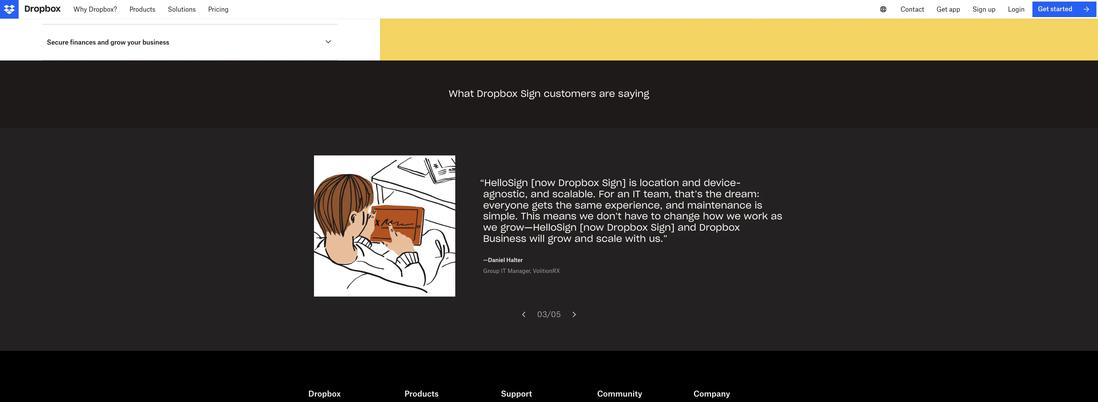 Task type: vqa. For each thing, say whether or not it's contained in the screenshot.
_ Getting Started with Dropbox Paper PAPER • https://www.dropbox.com…d-with-Dropbox-Paper.paper?dl=0
no



Task type: locate. For each thing, give the bounding box(es) containing it.
why
[[73, 5, 87, 13]]

grow left your
[[110, 39, 126, 46]]

0 vertical spatial it
[[633, 188, 641, 200]]

1 vertical spatial is
[[755, 199, 763, 211]]

"hellosign
[[480, 177, 528, 189]]

get started link
[[1033, 2, 1097, 17]]

it down —daniel halter
[[501, 268, 506, 274]]

get left app
[[937, 5, 948, 13]]

is
[[629, 177, 637, 189], [755, 199, 763, 211]]

0 vertical spatial grow
[[110, 39, 126, 46]]

sign
[[973, 5, 986, 13], [521, 88, 541, 100]]

the up how
[[706, 188, 722, 200]]

1 horizontal spatial get
[[1038, 5, 1049, 13]]

and right to
[[666, 199, 684, 211]]

for
[[599, 188, 615, 200]]

1 horizontal spatial we
[[580, 211, 594, 223]]

1 horizontal spatial it
[[633, 188, 641, 200]]

grow—hellosign
[[501, 222, 577, 234]]

0 horizontal spatial it
[[501, 268, 506, 274]]

0 vertical spatial sign
[[973, 5, 986, 13]]

team,
[[644, 188, 672, 200]]

change
[[664, 211, 700, 223]]

grow inside '"hellosign [now dropbox sign] is location and device- agnostic, and scalable. for an it team, that's the dream: everyone gets the same experience, and maintenance is simple. this means we don't have to change how we work as we grow—hellosign [now dropbox sign] and dropbox business will grow and scale with us."'
[[548, 233, 572, 245]]

secure finances and grow your business
[[47, 39, 169, 46]]

1 horizontal spatial sign]
[[651, 222, 675, 234]]

sign] right have
[[651, 222, 675, 234]]

grow
[[110, 39, 126, 46], [548, 233, 572, 245]]

products
[[129, 5, 155, 13], [405, 389, 439, 399]]

is left as
[[755, 199, 763, 211]]

it right the an
[[633, 188, 641, 200]]

what
[[449, 88, 474, 100]]

community
[[597, 389, 642, 399]]

manager,
[[508, 268, 531, 274]]

dropbox
[[477, 88, 518, 100], [558, 177, 599, 189], [607, 222, 648, 234], [699, 222, 740, 234], [308, 389, 341, 399]]

group it manager, volitionrx
[[483, 268, 560, 274]]

get
[[1038, 5, 1049, 13], [937, 5, 948, 13]]

and
[[97, 39, 109, 46], [682, 177, 701, 189], [531, 188, 549, 200], [666, 199, 684, 211], [678, 222, 696, 234], [575, 233, 593, 245]]

0 vertical spatial products
[[129, 5, 155, 13]]

03/05
[[537, 310, 561, 320]]

sign up link
[[967, 0, 1002, 19]]

us."
[[649, 233, 668, 245]]

2 horizontal spatial we
[[727, 211, 741, 223]]

0 horizontal spatial get
[[937, 5, 948, 13]]

sign] up experience,
[[602, 177, 626, 189]]

everyone
[[483, 199, 529, 211]]

dropbox?
[[89, 5, 117, 13]]

to
[[651, 211, 661, 223]]

grow down the means
[[548, 233, 572, 245]]

pricing link
[[202, 0, 235, 19]]

1 vertical spatial sign
[[521, 88, 541, 100]]

gets
[[532, 199, 553, 211]]

0 horizontal spatial grow
[[110, 39, 126, 46]]

sign]
[[602, 177, 626, 189], [651, 222, 675, 234]]

get app
[[937, 5, 960, 13]]

business
[[142, 39, 169, 46]]

1 horizontal spatial is
[[755, 199, 763, 211]]

[now up gets
[[531, 177, 556, 189]]

simple.
[[483, 211, 518, 223]]

that's
[[675, 188, 703, 200]]

the
[[706, 188, 722, 200], [556, 199, 572, 211]]

why dropbox?
[[73, 5, 117, 13]]

0 horizontal spatial sign
[[521, 88, 541, 100]]

[now down same
[[580, 222, 604, 234]]

maintenance
[[687, 199, 752, 211]]

it inside '"hellosign [now dropbox sign] is location and device- agnostic, and scalable. for an it team, that's the dream: everyone gets the same experience, and maintenance is simple. this means we don't have to change how we work as we grow—hellosign [now dropbox sign] and dropbox business will grow and scale with us."'
[[633, 188, 641, 200]]

we right how
[[727, 211, 741, 223]]

0 horizontal spatial [now
[[531, 177, 556, 189]]

get started
[[1038, 5, 1073, 13]]

pricing
[[208, 5, 229, 13]]

0 horizontal spatial sign]
[[602, 177, 626, 189]]

we
[[580, 211, 594, 223], [727, 211, 741, 223], [483, 222, 498, 234]]

how
[[703, 211, 724, 223]]

1 vertical spatial [now
[[580, 222, 604, 234]]

the right gets
[[556, 199, 572, 211]]

work
[[744, 211, 768, 223]]

0 horizontal spatial is
[[629, 177, 637, 189]]

1 vertical spatial it
[[501, 268, 506, 274]]

halter
[[506, 257, 523, 263]]

1 horizontal spatial sign
[[973, 5, 986, 13]]

is up experience,
[[629, 177, 637, 189]]

an
[[617, 188, 630, 200]]

and left scale
[[575, 233, 593, 245]]

we left don't
[[580, 211, 594, 223]]

get left started
[[1038, 5, 1049, 13]]

we down everyone
[[483, 222, 498, 234]]

[now
[[531, 177, 556, 189], [580, 222, 604, 234]]

and left how
[[678, 222, 696, 234]]

1 horizontal spatial products
[[405, 389, 439, 399]]

0 horizontal spatial products
[[129, 5, 155, 13]]

with
[[625, 233, 646, 245]]

1 horizontal spatial grow
[[548, 233, 572, 245]]

footer
[[0, 370, 1098, 403]]

it
[[633, 188, 641, 200], [501, 268, 506, 274]]

up
[[988, 5, 996, 13]]

real
[[82, 2, 94, 10]]

device-
[[704, 177, 741, 189]]

get inside dropdown button
[[937, 5, 948, 13]]

1 vertical spatial grow
[[548, 233, 572, 245]]

solutions
[[168, 5, 196, 13]]

contact button
[[895, 0, 931, 19]]



Task type: describe. For each thing, give the bounding box(es) containing it.
agnostic,
[[483, 188, 528, 200]]

and right finances
[[97, 39, 109, 46]]

experience,
[[605, 199, 663, 211]]

and left device-
[[682, 177, 701, 189]]

and up this
[[531, 188, 549, 200]]

sign up
[[973, 5, 996, 13]]

app
[[949, 5, 960, 13]]

don't
[[597, 211, 622, 223]]

as
[[771, 211, 782, 223]]

"hellosign [now dropbox sign] is location and device- agnostic, and scalable. for an it team, that's the dream: everyone gets the same experience, and maintenance is simple. this means we don't have to change how we work as we grow—hellosign [now dropbox sign] and dropbox business will grow and scale with us."
[[480, 177, 782, 245]]

company
[[694, 389, 730, 399]]

will
[[530, 233, 545, 245]]

an illustration of a person using their finger to sign a document on a digital tablet image
[[314, 156, 455, 297]]

contact
[[901, 5, 924, 13]]

login
[[1008, 5, 1025, 13]]

saying
[[618, 88, 649, 100]]

get for get app
[[937, 5, 948, 13]]

0 horizontal spatial the
[[556, 199, 572, 211]]

get app button
[[931, 0, 967, 19]]

scalable.
[[552, 188, 596, 200]]

customers
[[544, 88, 596, 100]]

started
[[1051, 5, 1073, 13]]

why dropbox? button
[[67, 0, 123, 19]]

products button
[[123, 0, 162, 19]]

support
[[501, 389, 532, 399]]

products inside popup button
[[129, 5, 155, 13]]

group
[[483, 268, 500, 274]]

0 vertical spatial is
[[629, 177, 637, 189]]

secure
[[47, 39, 69, 46]]

an esignature workflow process using dropbox sign image
[[399, 0, 1080, 42]]

are
[[599, 88, 615, 100]]

business
[[483, 233, 527, 245]]

finances
[[70, 39, 96, 46]]

streamline real estate agreements
[[47, 2, 152, 10]]

have
[[625, 211, 648, 223]]

volitionrx
[[533, 268, 560, 274]]

0 vertical spatial sign]
[[602, 177, 626, 189]]

footer containing dropbox
[[0, 370, 1098, 403]]

0 horizontal spatial we
[[483, 222, 498, 234]]

location
[[640, 177, 679, 189]]

1 vertical spatial sign]
[[651, 222, 675, 234]]

estate
[[95, 2, 114, 10]]

scale
[[596, 233, 622, 245]]

streamline
[[47, 2, 81, 10]]

this
[[521, 211, 540, 223]]

dream:
[[725, 188, 760, 200]]

0 vertical spatial [now
[[531, 177, 556, 189]]

solutions button
[[162, 0, 202, 19]]

1 vertical spatial products
[[405, 389, 439, 399]]

what dropbox sign customers are saying
[[449, 88, 649, 100]]

—daniel
[[483, 257, 505, 263]]

same
[[575, 199, 602, 211]]

—daniel halter
[[483, 257, 523, 263]]

get for get started
[[1038, 5, 1049, 13]]

1 horizontal spatial [now
[[580, 222, 604, 234]]

your
[[127, 39, 141, 46]]

1 horizontal spatial the
[[706, 188, 722, 200]]

login link
[[1002, 0, 1031, 19]]

means
[[543, 211, 577, 223]]

agreements
[[116, 2, 152, 10]]



